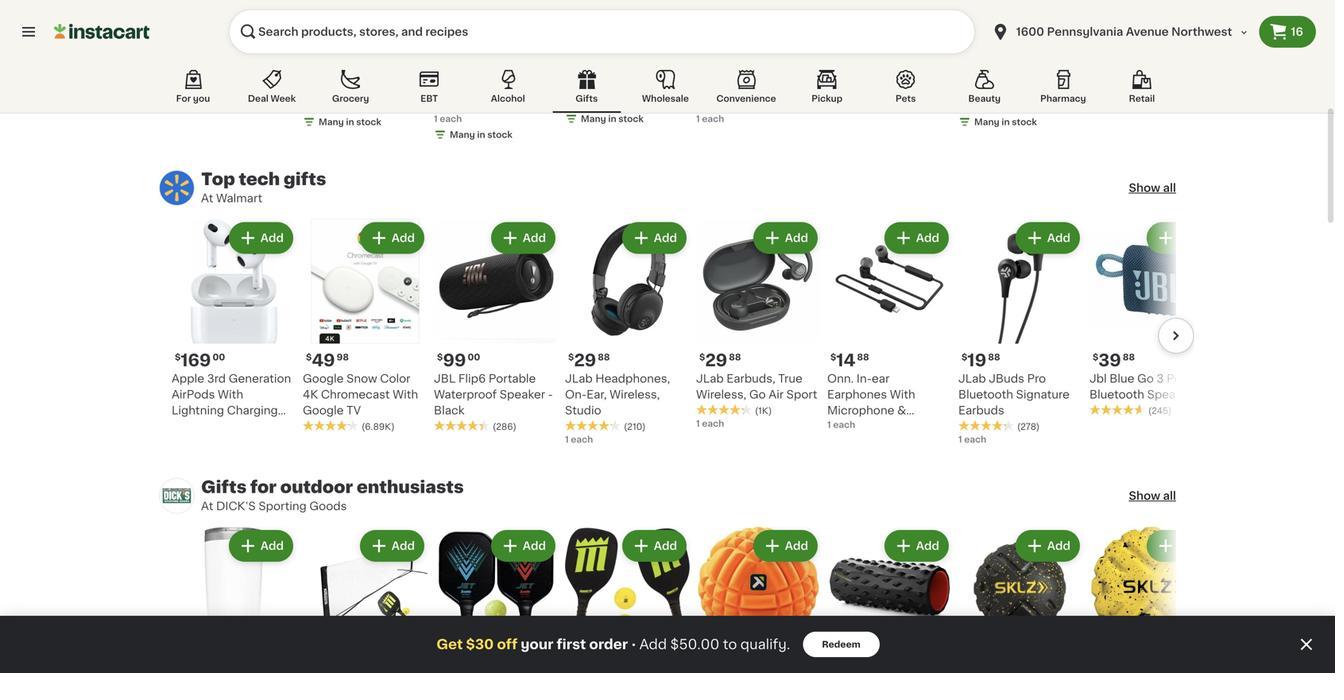 Task type: locate. For each thing, give the bounding box(es) containing it.
1 vertical spatial duo
[[1172, 84, 1196, 95]]

1 speaker from the left
[[500, 389, 545, 400]]

16 button
[[1260, 16, 1317, 48]]

set down the flowerbomb
[[434, 100, 453, 111]]

1 vertical spatial show all
[[1129, 491, 1177, 502]]

jlab left earbuds,
[[696, 373, 724, 384]]

with inside onn. in-ear earphones with microphone & lightning connector - black
[[890, 389, 916, 400]]

$ inside $ 32 00
[[1093, 32, 1099, 41]]

many in stock
[[581, 114, 644, 123], [319, 118, 381, 126], [975, 118, 1037, 126], [450, 130, 513, 139]]

00 up viktor&rolf
[[467, 32, 479, 41]]

2 tatcha from the left
[[828, 52, 865, 64]]

00 for 32
[[1122, 32, 1135, 41]]

daily
[[747, 52, 776, 64]]

off
[[497, 638, 518, 652]]

0 horizontal spatial wireless,
[[610, 389, 660, 400]]

88 up earbuds,
[[729, 353, 741, 362]]

deal week
[[248, 94, 296, 103]]

0 horizontal spatial duo
[[303, 100, 326, 111]]

$ inside the "$ 39 88"
[[1093, 353, 1099, 362]]

$ inside $ 29 00
[[437, 32, 443, 41]]

perfume up (93)
[[1122, 84, 1170, 95]]

jlab inside jlab earbuds, true wireless, go air sport
[[696, 373, 724, 384]]

1 vertical spatial item carousel region
[[141, 219, 1215, 452]]

show all for gifts for outdoor enthusiasts
[[1129, 491, 1177, 502]]

2 at from the top
[[201, 501, 213, 512]]

2 speaker from the left
[[1148, 389, 1193, 400]]

tatcha
[[565, 52, 602, 64], [828, 52, 865, 64]]

1 horizontal spatial bum
[[254, 52, 279, 64]]

2 perfume from the left
[[1122, 84, 1170, 95]]

with down 3rd
[[218, 389, 243, 400]]

1 down ebt
[[434, 114, 438, 123]]

product group containing 14
[[828, 219, 952, 448]]

2 horizontal spatial jlab
[[959, 373, 986, 384]]

jlab inside the jlab headphones, on-ear, wireless, studio
[[565, 373, 593, 384]]

$ inside the $ 99 00
[[437, 353, 443, 362]]

$ inside $ 19 88
[[962, 353, 968, 362]]

Search field
[[229, 10, 975, 54]]

-
[[548, 389, 553, 400], [203, 421, 208, 432], [946, 421, 951, 432]]

acqua
[[1149, 68, 1185, 80]]

0 horizontal spatial -
[[203, 421, 208, 432]]

duo inside yves saint laurent mini black opium & libre eau de parfum duo
[[303, 100, 326, 111]]

1 all from the top
[[1164, 182, 1177, 194]]

$ inside $ 14 88
[[831, 353, 837, 362]]

1 vertical spatial beauty
[[969, 94, 1001, 103]]

wholesale button
[[632, 67, 700, 113]]

many in stock down grocery
[[319, 118, 381, 126]]

lightning
[[172, 405, 224, 416], [828, 421, 880, 432]]

2 horizontal spatial -
[[946, 421, 951, 432]]

mini inside yves saint laurent mini black opium & libre eau de parfum duo
[[303, 68, 326, 80]]

pickup
[[812, 94, 843, 103]]

- left on- in the bottom of the page
[[548, 389, 553, 400]]

1 with from the left
[[218, 389, 243, 400]]

duo down di
[[1172, 84, 1196, 95]]

add
[[261, 233, 284, 244], [392, 233, 415, 244], [523, 233, 546, 244], [654, 233, 677, 244], [785, 233, 809, 244], [916, 233, 940, 244], [1048, 233, 1071, 244], [261, 541, 284, 552], [392, 541, 415, 552], [523, 541, 546, 552], [654, 541, 677, 552], [785, 541, 809, 552], [916, 541, 940, 552], [1048, 541, 1071, 552], [640, 638, 667, 652]]

for
[[250, 479, 277, 496]]

2 show from the top
[[1129, 491, 1161, 502]]

0 vertical spatial all
[[1164, 182, 1177, 194]]

2 vertical spatial item carousel region
[[141, 527, 1215, 673]]

1 vertical spatial all
[[1164, 491, 1177, 502]]

1 horizontal spatial portable
[[1167, 373, 1215, 384]]

mini down jo
[[959, 68, 982, 80]]

3 jlab from the left
[[959, 373, 986, 384]]

portable
[[489, 373, 536, 384], [1167, 373, 1215, 384]]

beauty inside "button"
[[969, 94, 1001, 103]]

all for top tech gifts
[[1164, 182, 1177, 194]]

bum down sol
[[172, 68, 197, 80]]

pharmacy button
[[1029, 67, 1098, 113]]

set down 'sun'
[[758, 84, 777, 95]]

set inside sol de janeiro bum bum jet set
[[221, 68, 240, 80]]

speaker down the 3
[[1148, 389, 1193, 400]]

mini down yves
[[303, 68, 326, 80]]

1 horizontal spatial tatcha
[[828, 52, 865, 64]]

1 bluetooth from the left
[[959, 389, 1014, 400]]

collection
[[959, 84, 1016, 95]]

0 horizontal spatial bum
[[172, 68, 197, 80]]

gifts
[[576, 94, 598, 103], [201, 479, 247, 496]]

google down 49
[[303, 373, 344, 384]]

go down earbuds,
[[750, 389, 766, 400]]

all for gifts for outdoor enthusiasts
[[1164, 491, 1177, 502]]

wireless, inside jlab earbuds, true wireless, go air sport
[[696, 389, 747, 400]]

1 88 from the left
[[598, 353, 610, 362]]

many in stock down (111)
[[975, 118, 1037, 126]]

perfume
[[507, 84, 555, 95], [1122, 84, 1170, 95]]

(8)
[[755, 102, 768, 111]]

2 show all from the top
[[1129, 491, 1177, 502]]

show for top tech gifts
[[1129, 182, 1161, 194]]

& up parfum at left
[[403, 68, 412, 80]]

0 vertical spatial show all link
[[1129, 180, 1177, 196]]

00 up 3rd
[[213, 353, 225, 362]]

eau
[[334, 84, 354, 95]]

with for 14
[[890, 389, 916, 400]]

1 horizontal spatial lightning
[[828, 421, 880, 432]]

black down waterproof
[[434, 405, 465, 416]]

1 horizontal spatial bluetooth
[[1090, 389, 1145, 400]]

2 with from the left
[[393, 389, 418, 400]]

add inside treatment tracker modal dialog
[[640, 638, 667, 652]]

jlab down 19
[[959, 373, 986, 384]]

$ 29 88
[[568, 352, 610, 369], [700, 352, 741, 369]]

wireless, down earbuds,
[[696, 389, 747, 400]]

with for 169
[[218, 389, 243, 400]]

1 vertical spatial show
[[1129, 491, 1161, 502]]

(1k)
[[755, 407, 772, 415]]

jet
[[200, 68, 219, 80]]

stock down (107)
[[619, 114, 644, 123]]

1 horizontal spatial jlab
[[696, 373, 724, 384]]

gifts inside gifts for outdoor enthusiasts at dick's sporting goods
[[201, 479, 247, 496]]

$ for jbl blue go 3 portable bluetooth speaker
[[1093, 353, 1099, 362]]

product group
[[172, 219, 297, 432], [303, 219, 428, 433], [434, 219, 559, 433], [565, 219, 690, 446], [696, 219, 821, 430], [828, 219, 952, 448], [959, 219, 1084, 446], [1090, 219, 1215, 417], [172, 527, 297, 673], [303, 527, 428, 673], [434, 527, 559, 673], [565, 527, 690, 673], [696, 527, 821, 673], [828, 527, 952, 673], [959, 527, 1084, 673], [1090, 527, 1215, 673]]

& right way
[[1137, 68, 1146, 80]]

with up connector
[[890, 389, 916, 400]]

00 for 99
[[468, 353, 480, 362]]

set up pickup
[[828, 68, 846, 80]]

88 for jbuds
[[989, 353, 1001, 362]]

to
[[723, 638, 737, 652]]

2 vertical spatial duo
[[303, 100, 326, 111]]

00 right 99
[[468, 353, 480, 362]]

0 horizontal spatial beauty
[[969, 94, 1001, 103]]

35
[[312, 31, 334, 48]]

tatcha inside 'tatcha mini favorites set'
[[828, 52, 865, 64]]

1 horizontal spatial gifts
[[576, 94, 598, 103]]

0 vertical spatial lightning
[[172, 405, 224, 416]]

deal week button
[[238, 67, 306, 113]]

all
[[1164, 182, 1177, 194], [1164, 491, 1177, 502]]

1 vertical spatial at
[[201, 501, 213, 512]]

2 horizontal spatial black
[[828, 437, 858, 448]]

32
[[1099, 31, 1121, 48]]

pharmacy
[[1041, 94, 1087, 103]]

mini up (58)
[[868, 52, 891, 64]]

- right case
[[203, 421, 208, 432]]

(245)
[[1149, 407, 1172, 415]]

redeem button
[[803, 632, 880, 657]]

1 horizontal spatial beauty
[[1132, 52, 1172, 64]]

2 horizontal spatial with
[[890, 389, 916, 400]]

1 vertical spatial gifts
[[201, 479, 247, 496]]

bluetooth down blue
[[1090, 389, 1145, 400]]

many down the collection
[[975, 118, 1000, 126]]

viktor&rolf
[[434, 52, 498, 64]]

00 right 32
[[1122, 32, 1135, 41]]

& inside armani beauty mini my way & acqua di gioia perfume duo
[[1137, 68, 1146, 80]]

gifts down "hydrate"
[[576, 94, 598, 103]]

00 right '20'
[[992, 32, 1005, 41]]

1 show all link from the top
[[1129, 180, 1177, 196]]

portable right the 3
[[1167, 373, 1215, 384]]

3 with from the left
[[890, 389, 916, 400]]

1 horizontal spatial duo
[[625, 68, 648, 80]]

0 horizontal spatial $ 29 88
[[568, 352, 610, 369]]

at down top
[[201, 193, 213, 204]]

3
[[1157, 373, 1164, 384]]

duo up (107)
[[625, 68, 648, 80]]

speaker up (286)
[[500, 389, 545, 400]]

1 vertical spatial black
[[434, 405, 465, 416]]

1 down the microphone
[[828, 421, 831, 429]]

at inside gifts for outdoor enthusiasts at dick's sporting goods
[[201, 501, 213, 512]]

many down gifts button
[[581, 114, 606, 123]]

1 vertical spatial google
[[303, 405, 344, 416]]

many
[[581, 114, 606, 123], [319, 118, 344, 126], [975, 118, 1000, 126], [450, 130, 475, 139]]

88 inside the "$ 39 88"
[[1123, 353, 1135, 362]]

0 vertical spatial show
[[1129, 182, 1161, 194]]

$ for apple 3rd generation airpods with lightning charging case - white
[[175, 353, 181, 362]]

1 horizontal spatial wireless,
[[696, 389, 747, 400]]

$ 29 88 up earbuds,
[[700, 352, 741, 369]]

ear
[[872, 373, 890, 384]]

lightning down the microphone
[[828, 421, 880, 432]]

0 vertical spatial show all
[[1129, 182, 1177, 194]]

4k
[[303, 389, 318, 400]]

portable inside 'jbl flip6 portable waterproof speaker - black'
[[489, 373, 536, 384]]

(93)
[[1149, 102, 1167, 111]]

1 show from the top
[[1129, 182, 1161, 194]]

portable right flip6
[[489, 373, 536, 384]]

1 horizontal spatial perfume
[[1122, 84, 1170, 95]]

go
[[1138, 373, 1154, 384], [750, 389, 766, 400]]

1 jlab from the left
[[565, 373, 593, 384]]

retail button
[[1108, 67, 1177, 113]]

0 horizontal spatial jlab
[[565, 373, 593, 384]]

alcohol button
[[474, 67, 542, 113]]

00 inside the $ 35 00
[[336, 32, 348, 41]]

mini inside 'tatcha mini favorites set'
[[868, 52, 891, 64]]

2 horizontal spatial duo
[[1172, 84, 1196, 95]]

at left dick's
[[201, 501, 213, 512]]

goods
[[310, 501, 347, 512]]

flowerbomb
[[434, 84, 504, 95]]

2 portable from the left
[[1167, 373, 1215, 384]]

88 right the 14
[[857, 353, 870, 362]]

product group containing 49
[[303, 219, 428, 433]]

& inside yves saint laurent mini black opium & libre eau de parfum duo
[[403, 68, 412, 80]]

1 at from the top
[[201, 193, 213, 204]]

0 horizontal spatial go
[[750, 389, 766, 400]]

0 vertical spatial beauty
[[1132, 52, 1172, 64]]

$ for jlab jbuds pro bluetooth signature earbuds
[[962, 353, 968, 362]]

0 horizontal spatial 29
[[443, 31, 465, 48]]

0 horizontal spatial perfume
[[507, 84, 555, 95]]

$ inside $ 49 98
[[306, 353, 312, 362]]

1600 pennsylvania avenue northwest
[[1017, 26, 1233, 37]]

jbl
[[434, 373, 456, 384]]

$ for onn. in-ear earphones with microphone & lightning connector - black
[[831, 353, 837, 362]]

$ inside $ 169 00
[[175, 353, 181, 362]]

$ 29 88 for headphones,
[[568, 352, 610, 369]]

armani beauty mini my way & acqua di gioia perfume duo
[[1090, 52, 1198, 95]]

1 horizontal spatial go
[[1138, 373, 1154, 384]]

set down janeiro
[[221, 68, 240, 80]]

$30.00 element
[[172, 29, 297, 50]]

stock down (111)
[[1012, 118, 1037, 126]]

product group containing 169
[[172, 219, 297, 432]]

88 inside $ 14 88
[[857, 353, 870, 362]]

00 inside $ 32 00
[[1122, 32, 1135, 41]]

0 horizontal spatial black
[[329, 68, 360, 80]]

duo
[[625, 68, 648, 80], [1172, 84, 1196, 95], [303, 100, 326, 111]]

top
[[201, 171, 235, 188]]

with down color
[[393, 389, 418, 400]]

onn. in-ear earphones with microphone & lightning connector - black
[[828, 373, 951, 448]]

avenue
[[1126, 26, 1169, 37]]

case
[[172, 421, 200, 432]]

2 google from the top
[[303, 405, 344, 416]]

$ for armani beauty mini my way & acqua di gioia perfume duo
[[1093, 32, 1099, 41]]

2 $ 29 88 from the left
[[700, 352, 741, 369]]

& up connector
[[898, 405, 907, 416]]

1 down the studio
[[565, 435, 569, 444]]

2 horizontal spatial 29
[[705, 352, 728, 369]]

88 inside $ 19 88
[[989, 353, 1001, 362]]

jlab
[[565, 373, 593, 384], [696, 373, 724, 384], [959, 373, 986, 384]]

2 wireless, from the left
[[696, 389, 747, 400]]

1 horizontal spatial speaker
[[1148, 389, 1193, 400]]

88 up the headphones,
[[598, 353, 610, 362]]

black inside onn. in-ear earphones with microphone & lightning connector - black
[[828, 437, 858, 448]]

1 tatcha from the left
[[565, 52, 602, 64]]

malone
[[976, 52, 1017, 64]]

tatcha inside tatcha dewy cleanse & hydrate duo
[[565, 52, 602, 64]]

1 horizontal spatial with
[[393, 389, 418, 400]]

29 for jlab headphones, on-ear, wireless, studio
[[574, 352, 596, 369]]

lightning down airpods
[[172, 405, 224, 416]]

00 inside the $ 99 00
[[468, 353, 480, 362]]

wireless, down the headphones,
[[610, 389, 660, 400]]

dick's
[[216, 501, 256, 512]]

0 horizontal spatial speaker
[[500, 389, 545, 400]]

2 bluetooth from the left
[[1090, 389, 1145, 400]]

$ for jlab headphones, on-ear, wireless, studio
[[568, 353, 574, 362]]

outdoor
[[280, 479, 353, 496]]

00 inside $ 29 00
[[467, 32, 479, 41]]

1 vertical spatial lightning
[[828, 421, 880, 432]]

1 each
[[565, 99, 593, 107], [828, 99, 856, 107], [434, 114, 462, 123], [696, 114, 724, 123], [696, 419, 724, 428], [828, 421, 856, 429], [565, 435, 593, 444], [959, 435, 987, 444]]

1 horizontal spatial $ 29 88
[[700, 352, 741, 369]]

dick's sporting goods image
[[159, 478, 195, 514]]

jbl blue go 3 portable bluetooth speaker
[[1090, 373, 1215, 400]]

0 horizontal spatial lightning
[[172, 405, 224, 416]]

in down grocery
[[346, 118, 354, 126]]

1 wireless, from the left
[[610, 389, 660, 400]]

(210)
[[624, 423, 646, 431]]

0 horizontal spatial bluetooth
[[959, 389, 1014, 400]]

0 vertical spatial at
[[201, 193, 213, 204]]

chromecast
[[321, 389, 390, 400]]

gifts inside button
[[576, 94, 598, 103]]

item carousel region containing 169
[[141, 219, 1215, 452]]

instacart image
[[54, 22, 149, 41]]

set inside 'tatcha mini favorites set'
[[828, 68, 846, 80]]

0 horizontal spatial portable
[[489, 373, 536, 384]]

with
[[218, 389, 243, 400], [393, 389, 418, 400], [890, 389, 916, 400]]

bum
[[254, 52, 279, 64], [172, 68, 197, 80]]

tatcha for set
[[828, 52, 865, 64]]

88 for in-
[[857, 353, 870, 362]]

$
[[306, 32, 312, 41], [437, 32, 443, 41], [1093, 32, 1099, 41], [175, 353, 181, 362], [306, 353, 312, 362], [437, 353, 443, 362], [568, 353, 574, 362], [700, 353, 705, 362], [831, 353, 837, 362], [962, 353, 968, 362], [1093, 353, 1099, 362]]

- inside apple 3rd generation airpods with lightning charging case - white
[[203, 421, 208, 432]]

1 show all from the top
[[1129, 182, 1177, 194]]

1 $ 29 88 from the left
[[568, 352, 610, 369]]

order
[[589, 638, 628, 652]]

jlab inside jlab jbuds pro bluetooth signature earbuds
[[959, 373, 986, 384]]

1 vertical spatial show all link
[[1129, 488, 1177, 504]]

1 horizontal spatial black
[[434, 405, 465, 416]]

$22.99 element
[[696, 658, 821, 673]]

duo inside armani beauty mini my way & acqua di gioia perfume duo
[[1172, 84, 1196, 95]]

& inside viktor&rolf mini good fortune & flowerbomb perfume set
[[481, 68, 490, 80]]

ebt button
[[395, 67, 464, 113]]

hydrating
[[696, 68, 752, 80]]

0 vertical spatial duo
[[625, 68, 648, 80]]

apple 3rd generation airpods with lightning charging case - white
[[172, 373, 291, 432]]

yves saint laurent mini black opium & libre eau de parfum duo
[[303, 52, 417, 111]]

$ 29 88 up ear,
[[568, 352, 610, 369]]

google down 4k
[[303, 405, 344, 416]]

tv
[[347, 405, 361, 416]]

many in stock down (78)
[[450, 130, 513, 139]]

show all
[[1129, 182, 1177, 194], [1129, 491, 1177, 502]]

mini left the good
[[501, 52, 524, 64]]

mini inside viktor&rolf mini good fortune & flowerbomb perfume set
[[501, 52, 524, 64]]

go inside jbl blue go 3 portable bluetooth speaker
[[1138, 373, 1154, 384]]

black down the microphone
[[828, 437, 858, 448]]

$ 29 88 for earbuds,
[[700, 352, 741, 369]]

beauty button
[[951, 67, 1019, 113]]

walmart image
[[159, 170, 195, 206]]

perfume inside armani beauty mini my way & acqua di gioia perfume duo
[[1122, 84, 1170, 95]]

1 horizontal spatial -
[[548, 389, 553, 400]]

(108)
[[362, 102, 384, 111]]

tatcha up pickup button in the top right of the page
[[828, 52, 865, 64]]

- inside onn. in-ear earphones with microphone & lightning connector - black
[[946, 421, 951, 432]]

beauty
[[1132, 52, 1172, 64], [969, 94, 1001, 103]]

1 item carousel region from the top
[[141, 0, 1215, 144]]

2 1600 pennsylvania avenue northwest button from the left
[[991, 10, 1250, 54]]

0 vertical spatial black
[[329, 68, 360, 80]]

29 up viktor&rolf
[[443, 31, 465, 48]]

1 vertical spatial bum
[[172, 68, 197, 80]]

- right connector
[[946, 421, 951, 432]]

4 88 from the left
[[989, 353, 1001, 362]]

3 item carousel region from the top
[[141, 527, 1215, 673]]

2 show all link from the top
[[1129, 488, 1177, 504]]

3 88 from the left
[[857, 353, 870, 362]]

0 vertical spatial item carousel region
[[141, 0, 1215, 144]]

each down the studio
[[571, 435, 593, 444]]

$ for google snow color 4k chromecast with google tv
[[306, 353, 312, 362]]

jlab up on- in the bottom of the page
[[565, 373, 593, 384]]

1 perfume from the left
[[507, 84, 555, 95]]

duo down libre
[[303, 100, 326, 111]]

wireless, inside the jlab headphones, on-ear, wireless, studio
[[610, 389, 660, 400]]

1 vertical spatial go
[[750, 389, 766, 400]]

beauty down discovery
[[969, 94, 1001, 103]]

&
[[403, 68, 412, 80], [481, 68, 490, 80], [565, 68, 574, 80], [1137, 68, 1146, 80], [898, 405, 907, 416]]

88 right 19
[[989, 353, 1001, 362]]

2 88 from the left
[[729, 353, 741, 362]]

0 horizontal spatial tatcha
[[565, 52, 602, 64]]

speaker inside 'jbl flip6 portable waterproof speaker - black'
[[500, 389, 545, 400]]

1 portable from the left
[[489, 373, 536, 384]]

item carousel region
[[141, 0, 1215, 144], [141, 219, 1215, 452], [141, 527, 1215, 673]]

0 horizontal spatial gifts
[[201, 479, 247, 496]]

go left the 3
[[1138, 373, 1154, 384]]

opium
[[363, 68, 400, 80]]

1
[[565, 99, 569, 107], [828, 99, 831, 107], [434, 114, 438, 123], [696, 114, 700, 123], [696, 419, 700, 428], [828, 421, 831, 429], [565, 435, 569, 444], [959, 435, 963, 444]]

00 inside $ 169 00
[[213, 353, 225, 362]]

bum up deal week button
[[254, 52, 279, 64]]

gifts up dick's
[[201, 479, 247, 496]]

each down the protection
[[702, 114, 724, 123]]

bluetooth up earbuds
[[959, 389, 1014, 400]]

2 all from the top
[[1164, 491, 1177, 502]]

★★★★★
[[172, 84, 227, 95], [172, 84, 227, 95], [565, 84, 621, 95], [565, 84, 621, 95], [828, 84, 883, 95], [828, 84, 883, 95], [303, 100, 359, 111], [303, 100, 359, 111], [434, 100, 490, 111], [434, 100, 490, 111], [696, 100, 752, 111], [696, 100, 752, 111], [959, 100, 1014, 111], [959, 100, 1014, 111], [1090, 100, 1146, 111], [1090, 100, 1146, 111], [696, 404, 752, 416], [696, 404, 752, 416], [1090, 404, 1146, 416], [1090, 404, 1146, 416], [303, 420, 359, 431], [303, 420, 359, 431], [434, 420, 490, 431], [434, 420, 490, 431], [565, 420, 621, 431], [565, 420, 621, 431], [959, 420, 1014, 431], [959, 420, 1014, 431]]

29 up earbuds,
[[705, 352, 728, 369]]

1 horizontal spatial 29
[[574, 352, 596, 369]]

169
[[181, 352, 211, 369]]

mini up di
[[1175, 52, 1198, 64]]

2 jlab from the left
[[696, 373, 724, 384]]

with inside apple 3rd generation airpods with lightning charging case - white
[[218, 389, 243, 400]]

at
[[201, 193, 213, 204], [201, 501, 213, 512]]

29 up on- in the bottom of the page
[[574, 352, 596, 369]]

item carousel region containing add
[[141, 527, 1215, 673]]

each down the flowerbomb
[[440, 114, 462, 123]]

2 vertical spatial black
[[828, 437, 858, 448]]

0 vertical spatial go
[[1138, 373, 1154, 384]]

5 88 from the left
[[1123, 353, 1135, 362]]

None search field
[[229, 10, 975, 54]]

2 item carousel region from the top
[[141, 219, 1215, 452]]

0 vertical spatial gifts
[[576, 94, 598, 103]]

$ inside the $ 35 00
[[306, 32, 312, 41]]

0 vertical spatial google
[[303, 373, 344, 384]]

88 for blue
[[1123, 353, 1135, 362]]

0 horizontal spatial with
[[218, 389, 243, 400]]

(960)
[[231, 86, 255, 95]]



Task type: vqa. For each thing, say whether or not it's contained in the screenshot.
the "//"
no



Task type: describe. For each thing, give the bounding box(es) containing it.
•
[[631, 638, 636, 651]]

$ for jbl flip6 portable waterproof speaker - black
[[437, 353, 443, 362]]

1 right the alcohol at left
[[565, 99, 569, 107]]

00 for 169
[[213, 353, 225, 362]]

lightning inside onn. in-ear earphones with microphone & lightning connector - black
[[828, 421, 880, 432]]

treatment tracker modal dialog
[[0, 616, 1336, 673]]

armani
[[1090, 52, 1129, 64]]

favorites
[[894, 52, 945, 64]]

show all link for top tech gifts
[[1129, 180, 1177, 196]]

grocery button
[[317, 67, 385, 113]]

product group containing 19
[[959, 219, 1084, 446]]

$50.00
[[671, 638, 720, 652]]

mini inside the jo malone cologne mini discovery collection set
[[959, 68, 982, 80]]

microphone
[[828, 405, 895, 416]]

1 google from the top
[[303, 373, 344, 384]]

pickup button
[[793, 67, 862, 113]]

00 inside 20 00
[[992, 32, 1005, 41]]

earbuds
[[959, 405, 1005, 416]]

$ for jlab earbuds, true wireless, go air sport
[[700, 353, 705, 362]]

many in stock down (107)
[[581, 114, 644, 123]]

protection
[[696, 84, 755, 95]]

many down the flowerbomb
[[450, 130, 475, 139]]

de
[[357, 84, 373, 95]]

88 for earbuds,
[[729, 353, 741, 362]]

show all for top tech gifts
[[1129, 182, 1177, 194]]

- inside 'jbl flip6 portable waterproof speaker - black'
[[548, 389, 553, 400]]

way
[[1110, 68, 1135, 80]]

duo inside tatcha dewy cleanse & hydrate duo
[[625, 68, 648, 80]]

00 for 29
[[467, 32, 479, 41]]

& inside onn. in-ear earphones with microphone & lightning connector - black
[[898, 405, 907, 416]]

my
[[1090, 68, 1108, 80]]

tatcha for &
[[565, 52, 602, 64]]

blue
[[1110, 373, 1135, 384]]

cleanse
[[640, 52, 686, 64]]

item carousel region for gifts for outdoor enthusiasts
[[141, 527, 1215, 673]]

1 down the protection
[[696, 114, 700, 123]]

29 for viktor&rolf mini good fortune & flowerbomb perfume set
[[443, 31, 465, 48]]

charging
[[227, 405, 278, 416]]

convenience
[[717, 94, 776, 103]]

00 for 35
[[336, 32, 348, 41]]

item carousel region for top tech gifts
[[141, 219, 1215, 452]]

each down "hydrate"
[[571, 99, 593, 107]]

16
[[1292, 26, 1304, 37]]

jlab for jlab headphones, on-ear, wireless, studio
[[565, 373, 593, 384]]

each down earbuds
[[965, 435, 987, 444]]

black inside 'jbl flip6 portable waterproof speaker - black'
[[434, 405, 465, 416]]

$ for yves saint laurent mini black opium & libre eau de parfum duo
[[306, 32, 312, 41]]

mini inside armani beauty mini my way & acqua di gioia perfume duo
[[1175, 52, 1198, 64]]

stock down (78)
[[488, 130, 513, 139]]

jbl flip6 portable waterproof speaker - black
[[434, 373, 553, 416]]

shiseido
[[696, 52, 745, 64]]

each down the microphone
[[833, 421, 856, 429]]

waterproof
[[434, 389, 497, 400]]

$ 29 00
[[437, 31, 479, 48]]

88 for headphones,
[[598, 353, 610, 362]]

fortune
[[434, 68, 478, 80]]

for
[[176, 94, 191, 103]]

beauty inside armani beauty mini my way & acqua di gioia perfume duo
[[1132, 52, 1172, 64]]

get $30 off your first order • add $50.00 to qualify.
[[437, 638, 791, 652]]

(107)
[[624, 86, 645, 95]]

1 each down 'tatcha mini favorites set'
[[828, 99, 856, 107]]

gifts for gifts for outdoor enthusiasts at dick's sporting goods
[[201, 479, 247, 496]]

convenience button
[[710, 67, 783, 113]]

stock down the (108)
[[356, 118, 381, 126]]

1 1600 pennsylvania avenue northwest button from the left
[[982, 10, 1260, 54]]

for you
[[176, 94, 210, 103]]

at inside top tech gifts at walmart
[[201, 193, 213, 204]]

go inside jlab earbuds, true wireless, go air sport
[[750, 389, 766, 400]]

true
[[779, 373, 803, 384]]

perfume inside viktor&rolf mini good fortune & flowerbomb perfume set
[[507, 84, 555, 95]]

set inside viktor&rolf mini good fortune & flowerbomb perfume set
[[434, 100, 453, 111]]

jbl
[[1090, 373, 1107, 384]]

jlab for jlab earbuds, true wireless, go air sport
[[696, 373, 724, 384]]

each down 'tatcha mini favorites set'
[[833, 99, 856, 107]]

many down grocery
[[319, 118, 344, 126]]

(6.89k)
[[362, 423, 395, 431]]

lightning inside apple 3rd generation airpods with lightning charging case - white
[[172, 405, 224, 416]]

set inside the jo malone cologne mini discovery collection set
[[1019, 84, 1038, 95]]

sol
[[172, 52, 189, 64]]

1 each down the studio
[[565, 435, 593, 444]]

libre
[[303, 84, 331, 95]]

parfum
[[376, 84, 417, 95]]

grocery
[[332, 94, 369, 103]]

in down the collection
[[1002, 118, 1010, 126]]

0 vertical spatial bum
[[254, 52, 279, 64]]

29 for jlab earbuds, true wireless, go air sport
[[705, 352, 728, 369]]

product group containing 99
[[434, 219, 559, 433]]

1 each down jlab earbuds, true wireless, go air sport at the bottom right
[[696, 419, 724, 428]]

earbuds,
[[727, 373, 776, 384]]

1 down earbuds
[[959, 435, 963, 444]]

google snow color 4k chromecast with google tv
[[303, 373, 418, 416]]

flip6
[[459, 373, 486, 384]]

tatcha mini favorites set
[[828, 52, 945, 80]]

14
[[837, 352, 856, 369]]

onn.
[[828, 373, 854, 384]]

1 each down ebt
[[434, 114, 462, 123]]

speaker inside jbl blue go 3 portable bluetooth speaker
[[1148, 389, 1193, 400]]

cologne
[[1020, 52, 1067, 64]]

bluetooth inside jbl blue go 3 portable bluetooth speaker
[[1090, 389, 1145, 400]]

pennsylvania
[[1047, 26, 1124, 37]]

gifts for gifts
[[576, 94, 598, 103]]

$ 169 00
[[175, 352, 225, 369]]

item carousel region containing 35
[[141, 0, 1215, 144]]

top tech gifts at walmart
[[201, 171, 326, 204]]

week
[[271, 94, 296, 103]]

1 each down earbuds
[[959, 435, 987, 444]]

in down the flowerbomb
[[477, 130, 485, 139]]

headphones,
[[596, 373, 670, 384]]

black inside yves saint laurent mini black opium & libre eau de parfum duo
[[329, 68, 360, 80]]

shiseido daily hydrating sun protection set
[[696, 52, 777, 95]]

$ 19 88
[[962, 352, 1001, 369]]

viktor&rolf mini good fortune & flowerbomb perfume set
[[434, 52, 558, 111]]

your
[[521, 638, 554, 652]]

airpods
[[172, 389, 215, 400]]

$ for viktor&rolf mini good fortune & flowerbomb perfume set
[[437, 32, 443, 41]]

1 each down the microphone
[[828, 421, 856, 429]]

$ 35 00
[[306, 31, 348, 48]]

& inside tatcha dewy cleanse & hydrate duo
[[565, 68, 574, 80]]

for you button
[[159, 67, 227, 113]]

shop categories tab list
[[159, 67, 1177, 113]]

studio
[[565, 405, 602, 416]]

with inside google snow color 4k chromecast with google tv
[[393, 389, 418, 400]]

de
[[192, 52, 206, 64]]

portable inside jbl blue go 3 portable bluetooth speaker
[[1167, 373, 1215, 384]]

$ 14 88
[[831, 352, 870, 369]]

get
[[437, 638, 463, 652]]

1 down 'tatcha mini favorites set'
[[828, 99, 831, 107]]

1 right the (210)
[[696, 419, 700, 428]]

each down jlab earbuds, true wireless, go air sport at the bottom right
[[702, 419, 724, 428]]

di
[[1188, 68, 1198, 80]]

jo malone cologne mini discovery collection set
[[959, 52, 1067, 95]]

apple
[[172, 373, 204, 384]]

gifts for outdoor enthusiasts at dick's sporting goods
[[201, 479, 464, 512]]

sun
[[755, 68, 776, 80]]

$ 39 88
[[1093, 352, 1135, 369]]

sporting
[[259, 501, 307, 512]]

saint
[[332, 52, 360, 64]]

northwest
[[1172, 26, 1233, 37]]

(58)
[[886, 86, 905, 95]]

98
[[337, 353, 349, 362]]

generation
[[229, 373, 291, 384]]

in down gifts button
[[608, 114, 617, 123]]

3rd
[[207, 373, 226, 384]]

product group containing 39
[[1090, 219, 1215, 417]]

$ 99 00
[[437, 352, 480, 369]]

tatcha dewy cleanse & hydrate duo
[[565, 52, 686, 80]]

(286)
[[493, 423, 517, 431]]

jlab for jlab jbuds pro bluetooth signature earbuds
[[959, 373, 986, 384]]

discovery
[[985, 68, 1042, 80]]

bluetooth inside jlab jbuds pro bluetooth signature earbuds
[[959, 389, 1014, 400]]

$30
[[466, 638, 494, 652]]

set inside shiseido daily hydrating sun protection set
[[758, 84, 777, 95]]

hydrate
[[577, 68, 622, 80]]

20
[[968, 31, 990, 48]]

gioia
[[1090, 84, 1119, 95]]

1 each down "hydrate"
[[565, 99, 593, 107]]

show for gifts for outdoor enthusiasts
[[1129, 491, 1161, 502]]

jlab jbuds pro bluetooth signature earbuds
[[959, 373, 1070, 416]]

sport
[[787, 389, 818, 400]]

show all link for gifts for outdoor enthusiasts
[[1129, 488, 1177, 504]]

1 each down the protection
[[696, 114, 724, 123]]

redeem
[[822, 640, 861, 649]]



